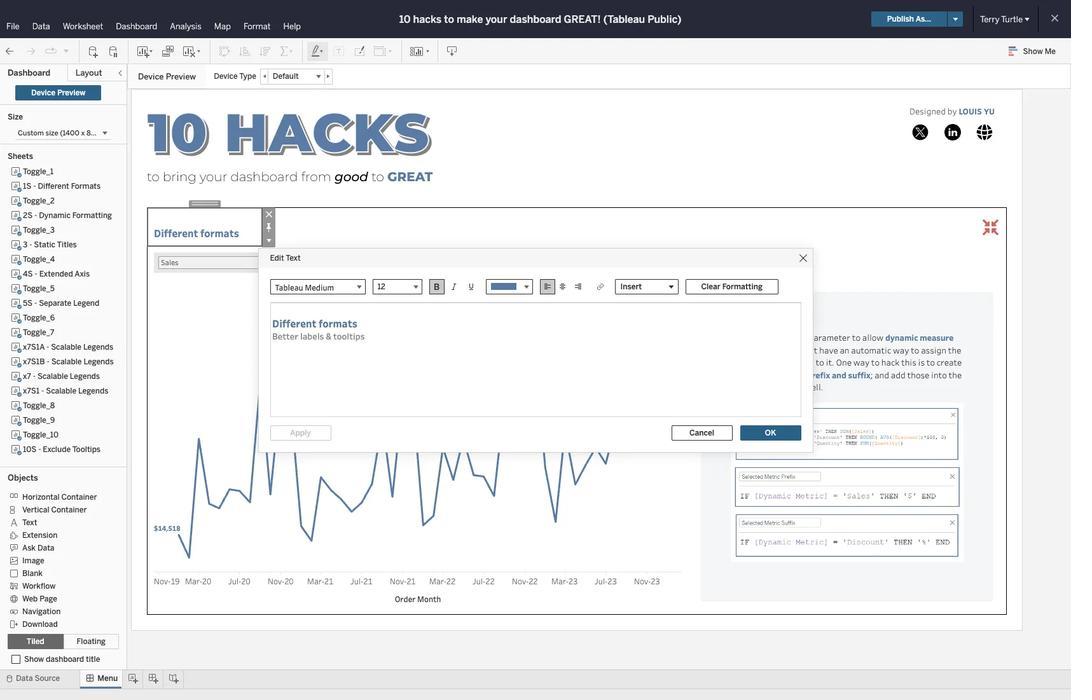 Task type: describe. For each thing, give the bounding box(es) containing it.
web page
[[22, 595, 57, 604]]

0 vertical spatial device preview
[[138, 72, 196, 81]]

legends for x7s1a - scalable legends
[[83, 343, 113, 352]]

new worksheet image
[[136, 45, 154, 58]]

to down automatic
[[871, 357, 880, 368]]

download option
[[8, 618, 110, 630]]

scalable for x7s1b
[[51, 357, 82, 366]]

menu
[[97, 674, 118, 683]]

help
[[283, 22, 301, 31]]

device type
[[214, 72, 256, 81]]

pause auto updates image
[[107, 45, 120, 58]]

cancel button
[[671, 425, 732, 440]]

formats
[[71, 182, 101, 191]]

(tableau
[[604, 13, 645, 25]]

to up this at the bottom
[[911, 345, 919, 356]]

well.
[[805, 382, 823, 393]]

analysis
[[170, 22, 201, 31]]

image option
[[8, 554, 110, 567]]

device preview inside button
[[31, 88, 85, 97]]

calculated
[[737, 370, 777, 380]]

file
[[6, 22, 20, 31]]

clear formatting
[[701, 282, 763, 291]]

prefix
[[807, 370, 830, 380]]

togglestate option group
[[8, 634, 119, 649]]

new data source image
[[87, 45, 100, 58]]

1s
[[23, 182, 31, 191]]

clear formatting button
[[685, 279, 779, 294]]

custom size (1400 x 850)
[[18, 129, 102, 137]]

- for x7 - scalable legends
[[33, 372, 36, 381]]

,
[[752, 345, 754, 356]]

different inside application
[[154, 226, 198, 240]]

publish as...
[[887, 15, 931, 24]]

your
[[486, 13, 507, 25]]

- for 5s - separate legend
[[34, 299, 37, 308]]

show/hide cards image
[[410, 45, 430, 58]]

- for x7s1b - scalable legends
[[47, 357, 49, 366]]

(1400
[[60, 129, 79, 137]]

axis
[[75, 270, 90, 279]]

toggle_5
[[23, 284, 55, 293]]

scalable for x7
[[37, 372, 68, 381]]

ask
[[22, 544, 36, 553]]

doesn't
[[788, 345, 818, 356]]

is
[[918, 357, 925, 368]]

workflow option
[[8, 579, 110, 592]]

preview inside button
[[57, 88, 85, 97]]

replay animation image
[[62, 47, 70, 54]]

1 vertical spatial dashboard
[[8, 68, 50, 78]]

the inside , tableau doesn't have an automatic way to assign the proper formats (#, $, %) to it. one way to hack this is to create two calculated fields - prefix and suffix
[[948, 345, 961, 356]]

clear sheet image
[[182, 45, 202, 58]]

legends for x7 - scalable legends
[[70, 372, 100, 381]]

to left make
[[444, 13, 454, 25]]

terry
[[980, 14, 1000, 24]]

toggle_6
[[23, 314, 55, 322]]

- for 2s - dynamic formatting
[[34, 211, 37, 220]]

different formats
[[154, 226, 239, 240]]

vertical
[[22, 506, 49, 514]]

horizontal alignment control element
[[540, 279, 586, 294]]

fit image
[[373, 45, 394, 58]]

and inside , tableau doesn't have an automatic way to assign the proper formats (#, $, %) to it. one way to hack this is to create two calculated fields - prefix and suffix
[[832, 370, 846, 380]]

to left it. at bottom right
[[816, 357, 824, 368]]

show labels image
[[333, 45, 345, 58]]

selector
[[720, 345, 752, 356]]

while you can create a parameter to allow
[[720, 332, 885, 343]]

container for vertical container
[[51, 506, 87, 514]]

this
[[901, 357, 916, 368]]

dynamic
[[39, 211, 71, 220]]

data inside ask data option
[[37, 544, 54, 553]]

two
[[720, 370, 735, 380]]

10s - exclude tooltips
[[23, 445, 101, 454]]

download image
[[446, 45, 459, 58]]

layout
[[76, 68, 102, 78]]

format workbook image
[[353, 45, 366, 58]]

hacks
[[413, 13, 441, 25]]

4s
[[23, 270, 33, 279]]

highlight image
[[310, 45, 325, 58]]

fix width image
[[262, 221, 275, 234]]

create inside , tableau doesn't have an automatic way to assign the proper formats (#, $, %) to it. one way to hack this is to create two calculated fields - prefix and suffix
[[937, 357, 962, 368]]

add
[[891, 370, 906, 381]]

floating
[[77, 637, 106, 646]]

worksheet
[[63, 22, 103, 31]]

page
[[40, 595, 57, 604]]

text inside option
[[22, 518, 37, 527]]

titles
[[57, 240, 77, 249]]

3 - static titles
[[23, 240, 77, 249]]

0 vertical spatial create
[[776, 332, 801, 343]]

blank option
[[8, 567, 110, 579]]

10 hacks to make your dashboard great! (tableau public)
[[399, 13, 681, 25]]

x7s1a
[[23, 343, 45, 352]]

have
[[819, 345, 838, 356]]

5s - separate legend
[[23, 299, 99, 308]]

0 horizontal spatial formats
[[200, 226, 239, 240]]

2 horizontal spatial and
[[875, 370, 889, 381]]

apply
[[290, 428, 311, 437]]

suffix
[[848, 370, 871, 380]]

the inside ; and add those into the labels and tooltips as well.
[[949, 370, 962, 381]]

web
[[22, 595, 38, 604]]

data for data source
[[16, 674, 33, 683]]

- for 10s - exclude tooltips
[[38, 445, 41, 454]]

2s
[[23, 211, 33, 220]]

1 horizontal spatial marks. press enter to open the view data window.. use arrow keys to navigate data visualization elements. image
[[974, 208, 1006, 246]]

toggle_7
[[23, 328, 54, 337]]

size
[[45, 129, 58, 137]]

format
[[244, 22, 271, 31]]

- for x7s1 - scalable legends
[[41, 387, 44, 396]]

formatting inside list box
[[72, 211, 112, 220]]

vertical container option
[[8, 503, 110, 516]]

edit
[[270, 253, 284, 262]]

static
[[34, 240, 55, 249]]

ask data option
[[8, 541, 110, 554]]

1 vertical spatial marks. press enter to open the view data window.. use arrow keys to navigate data visualization elements. image
[[154, 286, 682, 572]]

$,
[[794, 357, 802, 368]]

navigation
[[22, 607, 61, 616]]

2s - dynamic formatting
[[23, 211, 112, 220]]

allow
[[862, 332, 884, 343]]

objects list box
[[8, 487, 119, 630]]

x7
[[23, 372, 31, 381]]

can
[[760, 332, 774, 343]]

toggle_8
[[23, 401, 55, 410]]

toggle_3
[[23, 226, 55, 235]]

it.
[[826, 357, 834, 368]]

vertical container
[[22, 506, 87, 514]]

turtle
[[1001, 14, 1023, 24]]



Task type: vqa. For each thing, say whether or not it's contained in the screenshot.
"Search input" field
no



Task type: locate. For each thing, give the bounding box(es) containing it.
duplicate image
[[162, 45, 174, 58]]

web page option
[[8, 592, 110, 605]]

- right 4s
[[35, 270, 37, 279]]

data for data
[[32, 22, 50, 31]]

those
[[907, 370, 929, 381]]

device down new worksheet image
[[138, 72, 164, 81]]

device preview down duplicate "image"
[[138, 72, 196, 81]]

1 vertical spatial data
[[37, 544, 54, 553]]

text option
[[8, 516, 110, 529]]

a
[[802, 332, 807, 343]]

image image
[[147, 92, 445, 190], [906, 122, 934, 142], [976, 123, 994, 141], [944, 124, 961, 141], [731, 403, 964, 562]]

10
[[399, 13, 411, 25]]

x
[[81, 129, 85, 137]]

show down tiled
[[24, 655, 44, 664]]

- right x7
[[33, 372, 36, 381]]

ok button
[[740, 425, 801, 440]]

show me
[[1023, 47, 1056, 56]]

cancel
[[689, 428, 714, 437]]

1 horizontal spatial show
[[1023, 47, 1043, 56]]

more options image
[[262, 234, 275, 247]]

;
[[871, 370, 873, 381]]

preview
[[166, 72, 196, 81], [57, 88, 85, 97]]

device
[[138, 72, 164, 81], [214, 72, 238, 81], [31, 88, 55, 97]]

formats left fix width image
[[200, 226, 239, 240]]

1 horizontal spatial dashboard
[[510, 13, 561, 25]]

blank
[[22, 569, 43, 578]]

1 vertical spatial text
[[22, 518, 37, 527]]

data up replay animation icon
[[32, 22, 50, 31]]

sort descending image
[[259, 45, 272, 58]]

the right into
[[949, 370, 962, 381]]

size
[[8, 113, 23, 121]]

preview down layout
[[57, 88, 85, 97]]

measure
[[920, 332, 954, 343]]

device preview button
[[15, 85, 101, 101]]

x7s1a - scalable legends
[[23, 343, 113, 352]]

0 vertical spatial preview
[[166, 72, 196, 81]]

list box containing toggle_1
[[8, 165, 119, 463]]

0 vertical spatial container
[[61, 493, 97, 502]]

navigation option
[[8, 605, 110, 618]]

show left me
[[1023, 47, 1043, 56]]

0 vertical spatial show
[[1023, 47, 1043, 56]]

x7s1
[[23, 387, 40, 396]]

hack
[[882, 357, 900, 368]]

horizontal container option
[[8, 490, 110, 503]]

0 horizontal spatial marks. press enter to open the view data window.. use arrow keys to navigate data visualization elements. image
[[154, 286, 682, 572]]

legends for x7s1b - scalable legends
[[84, 357, 114, 366]]

legends up "x7s1b - scalable legends"
[[83, 343, 113, 352]]

(#,
[[781, 357, 793, 368]]

yu
[[984, 105, 995, 116]]

1 vertical spatial formats
[[748, 357, 780, 368]]

0 vertical spatial formats
[[200, 226, 239, 240]]

- right x7s1a
[[46, 343, 49, 352]]

- for 1s - different formats
[[33, 182, 36, 191]]

create left a
[[776, 332, 801, 343]]

1 horizontal spatial device preview
[[138, 72, 196, 81]]

while
[[720, 332, 742, 343]]

1 vertical spatial the
[[949, 370, 962, 381]]

1 vertical spatial create
[[937, 357, 962, 368]]

0 horizontal spatial text
[[22, 518, 37, 527]]

legends
[[83, 343, 113, 352], [84, 357, 114, 366], [70, 372, 100, 381], [78, 387, 108, 396]]

workflow
[[22, 582, 56, 591]]

formatting
[[72, 211, 112, 220], [722, 282, 763, 291]]

0 horizontal spatial device
[[31, 88, 55, 97]]

show inside button
[[1023, 47, 1043, 56]]

great!
[[564, 13, 601, 25]]

show me button
[[1003, 41, 1067, 61]]

1 vertical spatial way
[[853, 357, 870, 368]]

0 horizontal spatial formatting
[[72, 211, 112, 220]]

scalable up "x7s1b - scalable legends"
[[51, 343, 81, 352]]

- right 10s
[[38, 445, 41, 454]]

exclude
[[43, 445, 71, 454]]

text right the edit
[[286, 253, 301, 262]]

extension option
[[8, 529, 110, 541]]

0 horizontal spatial dashboard
[[46, 655, 84, 664]]

publish as... button
[[871, 11, 947, 27]]

proper
[[720, 357, 746, 368]]

0 vertical spatial formatting
[[72, 211, 112, 220]]

show
[[1023, 47, 1043, 56], [24, 655, 44, 664]]

the
[[948, 345, 961, 356], [949, 370, 962, 381]]

device up size
[[31, 88, 55, 97]]

- right the 5s
[[34, 299, 37, 308]]

container inside option
[[51, 506, 87, 514]]

swap rows and columns image
[[218, 45, 231, 58]]

- right 3 on the top left
[[29, 240, 32, 249]]

different formats application
[[127, 89, 1070, 669]]

850)
[[86, 129, 102, 137]]

legends down x7 - scalable legends
[[78, 387, 108, 396]]

text down vertical
[[22, 518, 37, 527]]

0 vertical spatial data
[[32, 22, 50, 31]]

and right ";"
[[875, 370, 889, 381]]

0 horizontal spatial different
[[38, 182, 69, 191]]

ask data
[[22, 544, 54, 553]]

to left the allow
[[852, 332, 861, 343]]

device preview down layout
[[31, 88, 85, 97]]

data left 'source'
[[16, 674, 33, 683]]

0 horizontal spatial way
[[853, 357, 870, 368]]

toggle_10
[[23, 431, 59, 440]]

- for 3 - static titles
[[29, 240, 32, 249]]

extended
[[39, 270, 73, 279]]

and down calculated
[[745, 382, 760, 393]]

tooltips
[[761, 382, 792, 393]]

0 horizontal spatial and
[[745, 382, 760, 393]]

1 vertical spatial formatting
[[722, 282, 763, 291]]

- right 2s
[[34, 211, 37, 220]]

labels
[[720, 382, 743, 393]]

- for 4s - extended axis
[[35, 270, 37, 279]]

formats inside , tableau doesn't have an automatic way to assign the proper formats (#, $, %) to it. one way to hack this is to create two calculated fields - prefix and suffix
[[748, 357, 780, 368]]

container down horizontal container
[[51, 506, 87, 514]]

sort ascending image
[[239, 45, 251, 58]]

container inside option
[[61, 493, 97, 502]]

0 vertical spatial dashboard
[[116, 22, 157, 31]]

formats
[[200, 226, 239, 240], [748, 357, 780, 368]]

0 horizontal spatial device preview
[[31, 88, 85, 97]]

1 vertical spatial show
[[24, 655, 44, 664]]

edit text
[[270, 253, 301, 262]]

legends down "x7s1b - scalable legends"
[[70, 372, 100, 381]]

0 horizontal spatial dashboard
[[8, 68, 50, 78]]

1 vertical spatial container
[[51, 506, 87, 514]]

toggle_2
[[23, 197, 55, 205]]

create up into
[[937, 357, 962, 368]]

0 vertical spatial way
[[893, 345, 909, 356]]

show for show me
[[1023, 47, 1043, 56]]

way down the dynamic on the right top of the page
[[893, 345, 909, 356]]

show for show dashboard title
[[24, 655, 44, 664]]

0 horizontal spatial create
[[776, 332, 801, 343]]

as...
[[916, 15, 931, 24]]

to
[[444, 13, 454, 25], [852, 332, 861, 343], [911, 345, 919, 356], [816, 357, 824, 368], [871, 357, 880, 368], [927, 357, 935, 368]]

1 horizontal spatial and
[[832, 370, 846, 380]]

1 horizontal spatial formats
[[748, 357, 780, 368]]

scalable for x7s1a
[[51, 343, 81, 352]]

formats up calculated
[[748, 357, 780, 368]]

0 vertical spatial marks. press enter to open the view data window.. use arrow keys to navigate data visualization elements. image
[[974, 208, 1006, 246]]

the right assign
[[948, 345, 961, 356]]

formatting down formats
[[72, 211, 112, 220]]

to right is on the bottom
[[927, 357, 935, 368]]

scalable down x7 - scalable legends
[[46, 387, 76, 396]]

1 horizontal spatial formatting
[[722, 282, 763, 291]]

1 horizontal spatial dashboard
[[116, 22, 157, 31]]

collapse image
[[116, 69, 124, 77]]

1 vertical spatial preview
[[57, 88, 85, 97]]

1 horizontal spatial create
[[937, 357, 962, 368]]

scalable for x7s1
[[46, 387, 76, 396]]

list box
[[8, 165, 119, 463]]

fields
[[779, 370, 801, 380]]

marks. press enter to open the view data window.. use arrow keys to navigate data visualization elements. image
[[974, 208, 1006, 246], [154, 286, 682, 572]]

different inside list box
[[38, 182, 69, 191]]

- inside , tableau doesn't have an automatic way to assign the proper formats (#, $, %) to it. one way to hack this is to create two calculated fields - prefix and suffix
[[803, 370, 805, 380]]

0 vertical spatial the
[[948, 345, 961, 356]]

undo image
[[4, 45, 17, 58]]

create
[[776, 332, 801, 343], [937, 357, 962, 368]]

remove from dashboard image
[[262, 207, 275, 221]]

container up vertical container option
[[61, 493, 97, 502]]

data down extension
[[37, 544, 54, 553]]

separate
[[39, 299, 71, 308]]

- down %)
[[803, 370, 805, 380]]

dashboard down redo icon in the top left of the page
[[8, 68, 50, 78]]

, tableau doesn't have an automatic way to assign the proper formats (#, $, %) to it. one way to hack this is to create two calculated fields - prefix and suffix
[[720, 345, 964, 380]]

toggle_9
[[23, 416, 55, 425]]

you
[[744, 332, 758, 343]]

source
[[35, 674, 60, 683]]

legends for x7s1 - scalable legends
[[78, 387, 108, 396]]

data source
[[16, 674, 60, 683]]

and down the one
[[832, 370, 846, 380]]

dashboard
[[510, 13, 561, 25], [46, 655, 84, 664]]

device left type on the left top of page
[[214, 72, 238, 81]]

redo image
[[24, 45, 37, 58]]

device inside device preview button
[[31, 88, 55, 97]]

edit text dialog
[[259, 248, 813, 452]]

terry turtle
[[980, 14, 1023, 24]]

container
[[61, 493, 97, 502], [51, 506, 87, 514]]

0 horizontal spatial preview
[[57, 88, 85, 97]]

formatting inside button
[[722, 282, 763, 291]]

automatic
[[851, 345, 891, 356]]

1 vertical spatial dashboard
[[46, 655, 84, 664]]

text
[[286, 253, 301, 262], [22, 518, 37, 527]]

make
[[457, 13, 483, 25]]

title
[[86, 655, 100, 664]]

1 vertical spatial device preview
[[31, 88, 85, 97]]

legends down x7s1a - scalable legends
[[84, 357, 114, 366]]

- for x7s1a - scalable legends
[[46, 343, 49, 352]]

an
[[840, 345, 849, 356]]

- right x7s1
[[41, 387, 44, 396]]

2 horizontal spatial device
[[214, 72, 238, 81]]

me
[[1045, 47, 1056, 56]]

0 vertical spatial different
[[38, 182, 69, 191]]

1 horizontal spatial way
[[893, 345, 909, 356]]

louis
[[959, 105, 982, 116]]

different
[[38, 182, 69, 191], [154, 226, 198, 240]]

replay animation image
[[45, 45, 57, 58]]

scalable
[[51, 343, 81, 352], [51, 357, 82, 366], [37, 372, 68, 381], [46, 387, 76, 396]]

2 vertical spatial data
[[16, 674, 33, 683]]

formatting right clear
[[722, 282, 763, 291]]

preview down the 'clear sheet' icon at the top left
[[166, 72, 196, 81]]

scalable down x7s1a - scalable legends
[[51, 357, 82, 366]]

1 horizontal spatial text
[[286, 253, 301, 262]]

download
[[22, 620, 58, 629]]

toggle_4
[[23, 255, 55, 264]]

data
[[32, 22, 50, 31], [37, 544, 54, 553], [16, 674, 33, 683]]

1 vertical spatial different
[[154, 226, 198, 240]]

dashboard down togglestate option group
[[46, 655, 84, 664]]

1 horizontal spatial device
[[138, 72, 164, 81]]

toggle_1
[[23, 167, 54, 176]]

public)
[[648, 13, 681, 25]]

way up suffix
[[853, 357, 870, 368]]

1s - different formats
[[23, 182, 101, 191]]

dashboard up new worksheet image
[[116, 22, 157, 31]]

into
[[931, 370, 947, 381]]

1 horizontal spatial preview
[[166, 72, 196, 81]]

text inside dialog
[[286, 253, 301, 262]]

- right "x7s1b"
[[47, 357, 49, 366]]

; and add those into the labels and tooltips as well.
[[720, 370, 964, 393]]

0 vertical spatial dashboard
[[510, 13, 561, 25]]

0 vertical spatial text
[[286, 253, 301, 262]]

1 horizontal spatial different
[[154, 226, 198, 240]]

dashboard right your
[[510, 13, 561, 25]]

- right the 1s at the top of the page
[[33, 182, 36, 191]]

%)
[[804, 357, 814, 368]]

container for horizontal container
[[61, 493, 97, 502]]

0 horizontal spatial show
[[24, 655, 44, 664]]

dynamic measure selector
[[720, 332, 956, 356]]

scalable up the x7s1 - scalable legends
[[37, 372, 68, 381]]

legend
[[73, 299, 99, 308]]

totals image
[[279, 45, 295, 58]]

map
[[214, 22, 231, 31]]



